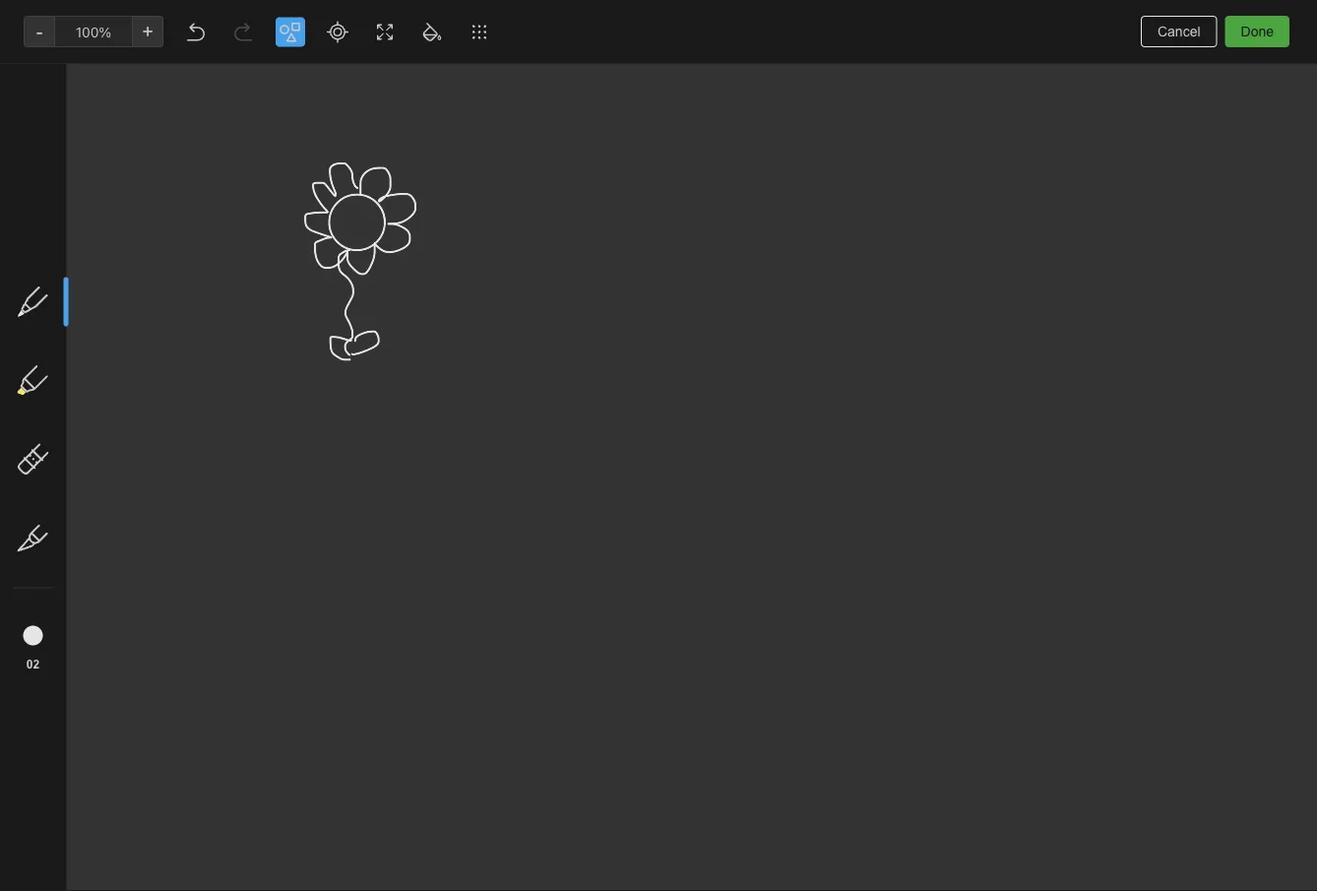 Task type: describe. For each thing, give the bounding box(es) containing it.
shared
[[43, 331, 88, 348]]

only
[[1130, 16, 1157, 31]]

notebooks link
[[0, 261, 235, 292]]

0 vertical spatial notes
[[279, 20, 333, 43]]

- right in at left
[[283, 166, 289, 182]]

2023
[[766, 61, 799, 77]]

shared with me
[[43, 331, 142, 348]]

work
[[268, 201, 299, 218]]

with
[[92, 331, 119, 348]]

laptop
[[306, 148, 346, 164]]

- down sign
[[370, 166, 376, 182]]

share button
[[1198, 8, 1270, 39]]

shared with me link
[[0, 324, 235, 355]]

- down start
[[392, 201, 399, 218]]

of
[[361, 219, 374, 235]]

edited
[[658, 61, 698, 77]]

meeting
[[268, 219, 319, 235]]

end
[[333, 219, 358, 235]]

go
[[312, 201, 330, 218]]

open
[[268, 148, 302, 164]]

Search text field
[[26, 57, 211, 93]]

3 notes
[[260, 62, 308, 78]]

0 horizontal spatial notes
[[43, 193, 81, 210]]

- down go
[[323, 219, 330, 235]]

dec
[[721, 61, 747, 77]]

home
[[43, 162, 81, 178]]

thumbnail image
[[252, 290, 415, 358]]

lunch
[[354, 201, 388, 218]]



Task type: locate. For each thing, give the bounding box(es) containing it.
tasks
[[43, 225, 79, 241]]

trash link
[[0, 367, 235, 399]]

day
[[268, 237, 291, 253]]

- down task
[[356, 184, 363, 200]]

check down laptop
[[293, 166, 333, 182]]

you
[[1161, 16, 1183, 31]]

tasks button
[[0, 218, 235, 249]]

on inside note window element
[[702, 61, 718, 77]]

notes
[[272, 62, 308, 78]]

1 horizontal spatial notes
[[279, 20, 333, 43]]

tree containing home
[[0, 155, 236, 783]]

- left go
[[302, 201, 309, 218]]

start
[[366, 184, 397, 200]]

notebooks
[[44, 268, 113, 285]]

check
[[293, 166, 333, 182], [268, 184, 308, 200]]

Note Editor text field
[[0, 0, 1317, 891]]

trash
[[43, 375, 78, 391]]

home link
[[0, 155, 236, 186]]

5/8
[[290, 238, 309, 252]]

5,
[[750, 61, 762, 77]]

new button
[[12, 103, 225, 139]]

1 horizontal spatial on
[[702, 61, 718, 77]]

1 vertical spatial notes
[[43, 193, 81, 210]]

None search field
[[26, 57, 211, 93]]

on left the dec
[[702, 61, 718, 77]]

3
[[260, 62, 268, 78]]

last
[[627, 61, 654, 77]]

notes down home
[[43, 193, 81, 210]]

last edited on dec 5, 2023
[[627, 61, 799, 77]]

note window element
[[0, 0, 1317, 891]]

task
[[337, 166, 366, 182]]

check up work
[[268, 184, 308, 200]]

0 vertical spatial check
[[293, 166, 333, 182]]

tree
[[0, 155, 236, 783]]

0 vertical spatial on
[[702, 61, 718, 77]]

notes
[[279, 20, 333, 43], [43, 193, 81, 210]]

notes link
[[0, 186, 235, 218]]

tags button
[[0, 292, 235, 324]]

share
[[1215, 15, 1253, 32]]

in
[[268, 166, 279, 182]]

notes up notes
[[279, 20, 333, 43]]

on inside open laptop - sign in - check task - check emails - start work - go on lunch - meeting - end of day
[[334, 201, 350, 218]]

0 horizontal spatial on
[[334, 201, 350, 218]]

settings image
[[201, 16, 225, 39]]

open laptop - sign in - check task - check emails - start work - go on lunch - meeting - end of day
[[268, 148, 399, 253]]

on
[[702, 61, 718, 77], [334, 201, 350, 218]]

only you
[[1130, 16, 1183, 31]]

- up task
[[350, 148, 356, 164]]

-
[[350, 148, 356, 164], [283, 166, 289, 182], [370, 166, 376, 182], [356, 184, 363, 200], [302, 201, 309, 218], [392, 201, 399, 218], [323, 219, 330, 235]]

expand tags image
[[5, 300, 21, 316]]

1 vertical spatial on
[[334, 201, 350, 218]]

tags
[[44, 300, 74, 316]]

new
[[43, 113, 72, 129]]

sign
[[360, 148, 388, 164]]

me
[[122, 331, 142, 348]]

emails
[[312, 184, 353, 200]]

1 vertical spatial check
[[268, 184, 308, 200]]

on up end
[[334, 201, 350, 218]]



Task type: vqa. For each thing, say whether or not it's contained in the screenshot.
edited
yes



